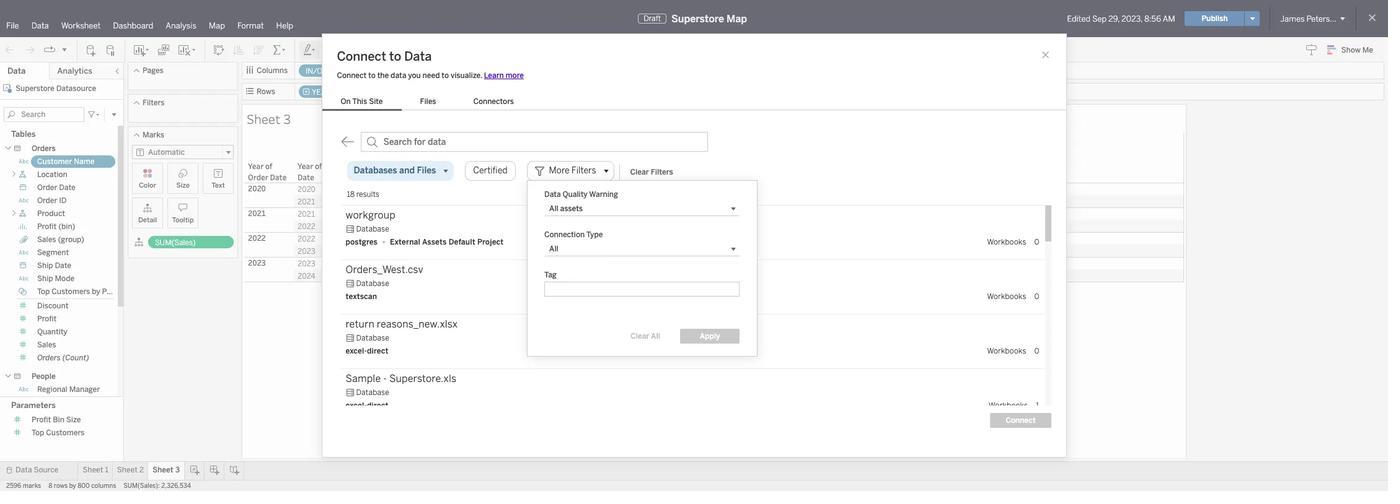 Task type: describe. For each thing, give the bounding box(es) containing it.
sep
[[1092, 14, 1107, 23]]

on
[[341, 97, 351, 106]]

2 vertical spatial name
[[74, 157, 95, 166]]

dashboard
[[113, 21, 153, 30]]

segment
[[37, 249, 69, 257]]

bin
[[53, 416, 64, 425]]

customers for top customers
[[46, 429, 85, 438]]

am
[[1163, 14, 1175, 23]]

connect to data
[[337, 49, 432, 64]]

row group containing workgroup
[[341, 206, 1045, 492]]

2022, Year of Ship Date. Press Space to toggle selection. Press Escape to go back to the left margin. Use arrow keys to navigate headers text field
[[294, 220, 343, 233]]

workbooks for orders_west.csv
[[987, 293, 1026, 301]]

more
[[549, 166, 570, 176]]

textscan
[[346, 293, 377, 301]]

sheet up 800
[[83, 466, 103, 475]]

in/out(top customers by profit)
[[306, 67, 420, 76]]

datasource
[[56, 84, 96, 93]]

more filters
[[549, 166, 596, 176]]

top customers by profit
[[37, 288, 121, 296]]

of
[[700, 135, 707, 144]]

1 inside row group
[[1036, 402, 1039, 410]]

more filters button
[[527, 161, 614, 181]]

help
[[276, 21, 293, 30]]

2 horizontal spatial name
[[835, 135, 855, 144]]

default
[[449, 238, 475, 247]]

sort descending image
[[252, 44, 265, 56]]

manager
[[69, 386, 100, 394]]

return
[[346, 319, 375, 330]]

clear all
[[631, 332, 660, 341]]

data guide image
[[1306, 43, 1318, 56]]

external assets default project
[[390, 238, 504, 247]]

clear filters
[[630, 168, 673, 176]]

workbooks for workgroup
[[987, 238, 1026, 247]]

source
[[34, 466, 58, 475]]

top for top customers by profit
[[37, 288, 50, 296]]

0 for return reasons_new.xlsx
[[1034, 347, 1039, 356]]

data
[[391, 71, 406, 80]]

undo image
[[4, 44, 16, 56]]

0 horizontal spatial filters
[[143, 99, 165, 107]]

orders for orders (count)
[[37, 354, 61, 363]]

results
[[356, 190, 379, 199]]

show
[[1342, 46, 1361, 55]]

superstore map
[[672, 13, 747, 24]]

excel- for return reasons_new.xlsx
[[346, 347, 367, 356]]

superstore for superstore datasource
[[16, 84, 54, 93]]

1 vertical spatial customer name
[[37, 157, 95, 166]]

excel- for sample - superstore.xls
[[346, 402, 367, 410]]

worksheet
[[61, 21, 101, 30]]

you
[[408, 71, 421, 80]]

profit)
[[398, 67, 420, 76]]

file
[[6, 21, 19, 30]]

publish button
[[1185, 11, 1245, 26]]

color
[[139, 182, 156, 190]]

top for top customers
[[32, 429, 44, 438]]

show me
[[1342, 46, 1373, 55]]

fit image
[[364, 44, 384, 56]]

29,
[[1109, 14, 1120, 23]]

draft
[[644, 14, 661, 23]]

18 results
[[347, 190, 379, 199]]

warning
[[589, 190, 618, 199]]

collapse image
[[113, 68, 121, 75]]

sheet up sum(sales): 2,326,534 on the bottom left of page
[[153, 466, 173, 475]]

marks. press enter to open the view data window.. use arrow keys to navigate data visualization elements. image
[[343, 183, 1184, 283]]

connectors
[[473, 97, 514, 106]]

excel-direct for return
[[346, 347, 388, 356]]

data up profit)
[[404, 49, 432, 64]]

sheet left 2
[[117, 466, 138, 475]]

on this site
[[341, 97, 383, 106]]

list box containing on this site
[[322, 95, 533, 111]]

tables
[[11, 130, 36, 139]]

out
[[685, 135, 699, 144]]

superstore datasource
[[16, 84, 96, 93]]

reasons_new.xlsx
[[377, 319, 458, 330]]

0 horizontal spatial sheet 3
[[153, 466, 180, 475]]

apply
[[700, 332, 720, 341]]

show labels image
[[324, 44, 337, 56]]

certified button
[[465, 161, 516, 181]]

james peterson
[[1281, 14, 1339, 23]]

ship mode
[[37, 275, 74, 283]]

edited
[[1067, 14, 1091, 23]]

0 vertical spatial sheet 3
[[247, 110, 291, 128]]

customers for top customers by profit
[[52, 288, 90, 296]]

year(order
[[312, 88, 353, 97]]

clear sheet image
[[177, 44, 197, 56]]

0 for orders_west.csv
[[1034, 293, 1039, 301]]

connect for connect to the data you need to visualize. learn more
[[337, 71, 367, 80]]

edited sep 29, 2023, 8:56 am
[[1067, 14, 1175, 23]]

profit for profit
[[37, 315, 57, 324]]

all
[[651, 332, 660, 341]]

1 horizontal spatial name
[[436, 67, 457, 76]]

this
[[352, 97, 367, 106]]

type
[[586, 231, 603, 239]]

detail
[[138, 216, 157, 224]]

2 2021, year of ship date. press space to toggle selection. press escape to go back to the left margin. use arrow keys to navigate headers text field from the top
[[294, 208, 343, 220]]

learn more link
[[484, 71, 524, 80]]

database for return reasons_new.xlsx
[[356, 334, 389, 343]]

text
[[212, 182, 225, 190]]

2
[[139, 466, 144, 475]]

order for order date
[[37, 184, 57, 192]]

2024, Year of Ship Date. Press Space to toggle selection. Press Escape to go back to the left margin. Use arrow keys to navigate headers text field
[[294, 270, 343, 282]]

year(order date)
[[312, 88, 374, 97]]

sales (group)
[[37, 236, 84, 244]]

8
[[49, 483, 52, 490]]

apply button
[[680, 329, 740, 344]]

0 for workgroup
[[1034, 238, 1039, 247]]

pause auto updates image
[[105, 44, 117, 56]]

peterson
[[1307, 14, 1339, 23]]

sheet 1
[[83, 466, 108, 475]]

workgroup
[[346, 210, 396, 221]]

project
[[477, 238, 504, 247]]

2596
[[6, 483, 21, 490]]

to for the
[[368, 71, 376, 80]]

excel-direct for sample
[[346, 402, 388, 410]]

8:56
[[1145, 14, 1161, 23]]

Tag text field
[[544, 282, 740, 297]]

2596 marks
[[6, 483, 41, 490]]

marks
[[23, 483, 41, 490]]

(group)
[[58, 236, 84, 244]]

learn
[[484, 71, 504, 80]]

visualize.
[[451, 71, 482, 80]]

workbooks for sample - superstore.xls
[[989, 402, 1028, 410]]

return reasons_new.xlsx
[[346, 319, 458, 330]]

assets
[[422, 238, 447, 247]]

workbooks for return reasons_new.xlsx
[[987, 347, 1026, 356]]

analytics
[[57, 66, 92, 76]]

postgres
[[346, 238, 378, 247]]

2022, Year of Ship Date. Press Space to toggle selection. Press Escape to go back to the left margin. Use arrow keys to navigate headers text field
[[294, 233, 343, 245]]

analysis
[[166, 21, 196, 30]]

1 2021, year of ship date. press space to toggle selection. press escape to go back to the left margin. use arrow keys to navigate headers text field from the top
[[294, 195, 343, 208]]

customers for in/out(top customers by profit)
[[349, 67, 387, 76]]

date) for year(order date)
[[355, 88, 374, 97]]

sheet down rows
[[247, 110, 281, 128]]

superstore for superstore map
[[672, 13, 724, 24]]

location
[[37, 171, 67, 179]]

highlight image
[[303, 44, 317, 56]]

external
[[390, 238, 420, 247]]

customers up out, in / out of top customers by profit. press space to toggle selection. press escape to go back to the left margin. use arrow keys to navigate headers text box
[[723, 135, 761, 144]]

connect for connect to data
[[337, 49, 386, 64]]



Task type: locate. For each thing, give the bounding box(es) containing it.
0 horizontal spatial /
[[681, 135, 684, 144]]

0 vertical spatial 3
[[283, 110, 291, 128]]

1 vertical spatial clear
[[631, 332, 649, 341]]

top up discount
[[37, 288, 50, 296]]

0 vertical spatial top
[[709, 135, 722, 144]]

ship down ship date
[[37, 275, 53, 283]]

1 horizontal spatial replay animation image
[[61, 46, 68, 53]]

tooltip
[[172, 216, 194, 224]]

1 horizontal spatial /
[[795, 135, 797, 144]]

dialog containing data quality warning
[[534, 181, 751, 350]]

2 date) from the left
[[446, 88, 465, 97]]

year(ship
[[407, 88, 444, 97]]

discount
[[37, 302, 68, 311]]

data source
[[16, 466, 58, 475]]

pages
[[143, 66, 164, 75]]

top customers
[[32, 429, 85, 438]]

size up tooltip
[[176, 182, 190, 190]]

more
[[506, 71, 524, 80]]

0 vertical spatial clear
[[630, 168, 649, 176]]

customer name up year(ship
[[401, 67, 457, 76]]

/ up out, in / out of top customers by profit. press space to toggle selection. press escape to go back to the left margin. use arrow keys to navigate headers text box
[[795, 135, 797, 144]]

sales down the quantity
[[37, 341, 56, 350]]

8 rows by 800 columns
[[49, 483, 116, 490]]

1 vertical spatial 1
[[105, 466, 108, 475]]

in
[[673, 135, 680, 144]]

profit
[[773, 135, 793, 144], [37, 223, 57, 231], [102, 288, 121, 296], [37, 315, 57, 324], [32, 416, 51, 425]]

2023, Year of Ship Date. Press Space to toggle selection. Press Escape to go back to the left margin. Use arrow keys to navigate headers text field
[[294, 245, 343, 257], [294, 257, 343, 270]]

connect button
[[990, 414, 1051, 428]]

1 vertical spatial ship
[[37, 275, 53, 283]]

sample
[[346, 373, 381, 385]]

customer name up 'location'
[[37, 157, 95, 166]]

customer
[[401, 67, 435, 76], [799, 135, 833, 144], [37, 157, 72, 166]]

1 vertical spatial 0
[[1034, 293, 1039, 301]]

0 vertical spatial connect
[[337, 49, 386, 64]]

workbooks
[[987, 238, 1026, 247], [987, 293, 1026, 301], [987, 347, 1026, 356], [989, 402, 1028, 410]]

sales up segment
[[37, 236, 56, 244]]

swap rows and columns image
[[213, 44, 225, 56]]

2 order from the top
[[37, 197, 57, 205]]

dialog
[[534, 181, 751, 350]]

date) up the on this site
[[355, 88, 374, 97]]

2 excel- from the top
[[346, 402, 367, 410]]

1 sales from the top
[[37, 236, 56, 244]]

Search text field
[[4, 107, 84, 122]]

1 vertical spatial superstore
[[16, 84, 54, 93]]

1 horizontal spatial size
[[176, 182, 190, 190]]

customers down connect to data
[[349, 67, 387, 76]]

0 horizontal spatial 3
[[175, 466, 180, 475]]

1 excel- from the top
[[346, 347, 367, 356]]

order for order id
[[37, 197, 57, 205]]

database up textscan
[[356, 280, 389, 288]]

1 2023, year of ship date. press space to toggle selection. press escape to go back to the left margin. use arrow keys to navigate headers text field from the top
[[294, 245, 343, 257]]

filters down the in
[[651, 168, 673, 176]]

connection
[[544, 231, 585, 239]]

1 ship from the top
[[37, 262, 53, 270]]

excel- down sample
[[346, 402, 367, 410]]

list box
[[322, 95, 533, 111]]

0 vertical spatial name
[[436, 67, 457, 76]]

orders up people
[[37, 354, 61, 363]]

top right of
[[709, 135, 722, 144]]

1 horizontal spatial to
[[389, 49, 401, 64]]

data inside dialog
[[544, 190, 561, 199]]

1 horizontal spatial superstore
[[672, 13, 724, 24]]

1 vertical spatial date
[[55, 262, 71, 270]]

2 horizontal spatial customer
[[799, 135, 833, 144]]

in / out of top customers by profit  /  customer name
[[673, 135, 855, 144]]

1 horizontal spatial 1
[[1036, 402, 1039, 410]]

certified
[[473, 166, 508, 176]]

1 vertical spatial top
[[37, 288, 50, 296]]

0 horizontal spatial 1
[[105, 466, 108, 475]]

date up mode
[[55, 262, 71, 270]]

date for order date
[[59, 184, 76, 192]]

database down workgroup
[[356, 225, 389, 234]]

to right the 'need'
[[442, 71, 449, 80]]

clear for clear all
[[631, 332, 649, 341]]

sample - superstore.xls
[[346, 373, 456, 385]]

excel-direct up sample
[[346, 347, 388, 356]]

show/hide cards image
[[399, 44, 419, 56]]

0 horizontal spatial date)
[[355, 88, 374, 97]]

new data source image
[[85, 44, 97, 56]]

1 excel-direct from the top
[[346, 347, 388, 356]]

1 horizontal spatial 3
[[283, 110, 291, 128]]

size
[[176, 182, 190, 190], [66, 416, 81, 425]]

connect inside button
[[1006, 417, 1036, 425]]

1 vertical spatial order
[[37, 197, 57, 205]]

0
[[1034, 238, 1039, 247], [1034, 293, 1039, 301], [1034, 347, 1039, 356]]

people
[[32, 373, 56, 381]]

0 vertical spatial orders
[[32, 144, 56, 153]]

superstore up the search text box
[[16, 84, 54, 93]]

sort ascending image
[[233, 44, 245, 56]]

id
[[59, 197, 67, 205]]

top down profit bin size
[[32, 429, 44, 438]]

1 horizontal spatial customer name
[[401, 67, 457, 76]]

0 vertical spatial excel-direct
[[346, 347, 388, 356]]

profit for profit (bin)
[[37, 223, 57, 231]]

filters
[[143, 99, 165, 107], [572, 166, 596, 176], [651, 168, 673, 176]]

0 horizontal spatial customer
[[37, 157, 72, 166]]

2023, year of ship date. press space to toggle selection. press escape to go back to the left margin. use arrow keys to navigate headers text field down 2022, year of ship date. press space to toggle selection. press escape to go back to the left margin. use arrow keys to navigate headers text box
[[294, 245, 343, 257]]

the
[[377, 71, 389, 80]]

by for 800
[[69, 483, 76, 490]]

to for data
[[389, 49, 401, 64]]

1 horizontal spatial customer
[[401, 67, 435, 76]]

0 horizontal spatial to
[[368, 71, 376, 80]]

2020, Year of Order Date. Press Space to toggle selection. Press Escape to go back to the left margin. Use arrow keys to navigate headers text field
[[244, 183, 294, 208]]

2 horizontal spatial to
[[442, 71, 449, 80]]

0 vertical spatial sales
[[37, 236, 56, 244]]

0 horizontal spatial customer name
[[37, 157, 95, 166]]

profit for profit bin size
[[32, 416, 51, 425]]

connect to the data you need to visualize. learn more
[[337, 71, 524, 80]]

regional manager
[[37, 386, 100, 394]]

1 vertical spatial connect
[[337, 71, 367, 80]]

2 vertical spatial 0
[[1034, 347, 1039, 356]]

row group
[[341, 206, 1045, 492]]

2 0 from the top
[[1034, 293, 1039, 301]]

sum(sales):
[[124, 483, 160, 490]]

columns
[[257, 66, 288, 75]]

2021, year of ship date. press space to toggle selection. press escape to go back to the left margin. use arrow keys to navigate headers text field up 2022, year of ship date. press space to toggle selection. press escape to go back to the left margin. use arrow keys to navigate headers text box
[[294, 195, 343, 208]]

date up id
[[59, 184, 76, 192]]

orders
[[32, 144, 56, 153], [37, 354, 61, 363]]

excel-direct
[[346, 347, 388, 356], [346, 402, 388, 410]]

data down undo icon
[[7, 66, 26, 76]]

quantity
[[37, 328, 67, 337]]

1 vertical spatial direct
[[367, 402, 388, 410]]

sales for sales (group)
[[37, 236, 56, 244]]

size right bin
[[66, 416, 81, 425]]

ship down segment
[[37, 262, 53, 270]]

database down sample
[[356, 389, 389, 397]]

clear for clear filters
[[630, 168, 649, 176]]

sheet 3
[[247, 110, 291, 128], [153, 466, 180, 475]]

in/out(top
[[306, 67, 348, 76]]

excel- down return
[[346, 347, 367, 356]]

0 vertical spatial excel-
[[346, 347, 367, 356]]

year(ship date)
[[407, 88, 465, 97]]

order up product
[[37, 197, 57, 205]]

columns
[[91, 483, 116, 490]]

filters inside more filters dropdown button
[[572, 166, 596, 176]]

1 horizontal spatial map
[[727, 13, 747, 24]]

orders_west.csv
[[346, 264, 423, 276]]

2 direct from the top
[[367, 402, 388, 410]]

need
[[423, 71, 440, 80]]

replay animation image
[[43, 44, 56, 56], [61, 46, 68, 53]]

filters up 'data quality warning'
[[572, 166, 596, 176]]

2 horizontal spatial filters
[[651, 168, 673, 176]]

superstore.xls
[[389, 373, 456, 385]]

0 vertical spatial customer name
[[401, 67, 457, 76]]

0 vertical spatial ship
[[37, 262, 53, 270]]

duplicate image
[[157, 44, 170, 56]]

/ right the in
[[681, 135, 684, 144]]

map
[[727, 13, 747, 24], [209, 21, 225, 30]]

to left the
[[368, 71, 376, 80]]

4 database from the top
[[356, 389, 389, 397]]

0 vertical spatial customer
[[401, 67, 435, 76]]

order
[[37, 184, 57, 192], [37, 197, 57, 205]]

excel-
[[346, 347, 367, 356], [346, 402, 367, 410]]

order up order id
[[37, 184, 57, 192]]

replay animation image up "analytics"
[[61, 46, 68, 53]]

top
[[709, 135, 722, 144], [37, 288, 50, 296], [32, 429, 44, 438]]

2 vertical spatial connect
[[1006, 417, 1036, 425]]

1 vertical spatial orders
[[37, 354, 61, 363]]

date for ship date
[[55, 262, 71, 270]]

filters for clear filters
[[651, 168, 673, 176]]

1 order from the top
[[37, 184, 57, 192]]

3 down columns on the top
[[283, 110, 291, 128]]

format workbook image
[[344, 44, 357, 56]]

0 vertical spatial order
[[37, 184, 57, 192]]

direct for return
[[367, 347, 388, 356]]

totals image
[[272, 44, 287, 56]]

database down return
[[356, 334, 389, 343]]

ship for ship date
[[37, 262, 53, 270]]

0 vertical spatial date
[[59, 184, 76, 192]]

3 up 2,326,534
[[175, 466, 180, 475]]

customers down bin
[[46, 429, 85, 438]]

2023, Year of Order Date. Press Space to toggle selection. Press Escape to go back to the left margin. Use arrow keys to navigate headers text field
[[244, 257, 294, 282]]

0 horizontal spatial name
[[74, 157, 95, 166]]

0 vertical spatial superstore
[[672, 13, 724, 24]]

1 horizontal spatial date)
[[446, 88, 465, 97]]

1 horizontal spatial sheet 3
[[247, 110, 291, 128]]

1
[[1036, 402, 1039, 410], [105, 466, 108, 475]]

/
[[681, 135, 684, 144], [795, 135, 797, 144]]

1 date) from the left
[[355, 88, 374, 97]]

0 horizontal spatial map
[[209, 21, 225, 30]]

data quality warning
[[544, 190, 618, 199]]

2 excel-direct from the top
[[346, 402, 388, 410]]

database for workgroup
[[356, 225, 389, 234]]

to up data
[[389, 49, 401, 64]]

excel-direct down sample
[[346, 402, 388, 410]]

sum(sales): 2,326,534
[[124, 483, 191, 490]]

2,326,534
[[161, 483, 191, 490]]

2 vertical spatial top
[[32, 429, 44, 438]]

data up redo icon
[[31, 21, 49, 30]]

2021, Year of Order Date. Press Space to toggle selection. Press Escape to go back to the left margin. Use arrow keys to navigate headers text field
[[244, 208, 294, 233]]

1 direct from the top
[[367, 347, 388, 356]]

1 up columns
[[105, 466, 108, 475]]

ship for ship mode
[[37, 275, 53, 283]]

1 up 'connect' button
[[1036, 402, 1039, 410]]

filters up marks
[[143, 99, 165, 107]]

1 0 from the top
[[1034, 238, 1039, 247]]

2 database from the top
[[356, 280, 389, 288]]

1 vertical spatial sheet 3
[[153, 466, 180, 475]]

customer name
[[401, 67, 457, 76], [37, 157, 95, 166]]

orders down tables
[[32, 144, 56, 153]]

by for profit)
[[389, 67, 397, 76]]

1 vertical spatial sales
[[37, 341, 56, 350]]

0 vertical spatial direct
[[367, 347, 388, 356]]

1 database from the top
[[356, 225, 389, 234]]

filters for more filters
[[572, 166, 596, 176]]

clear all button
[[621, 329, 670, 344]]

2 sales from the top
[[37, 341, 56, 350]]

1 vertical spatial size
[[66, 416, 81, 425]]

parameters
[[11, 401, 56, 410]]

3 0 from the top
[[1034, 347, 1039, 356]]

date) for year(ship date)
[[446, 88, 465, 97]]

0 horizontal spatial superstore
[[16, 84, 54, 93]]

replay animation image right redo icon
[[43, 44, 56, 56]]

0 horizontal spatial size
[[66, 416, 81, 425]]

sheet 3 down rows
[[247, 110, 291, 128]]

direct up -
[[367, 347, 388, 356]]

2 / from the left
[[795, 135, 797, 144]]

data up 2596 marks
[[16, 466, 32, 475]]

database
[[356, 225, 389, 234], [356, 280, 389, 288], [356, 334, 389, 343], [356, 389, 389, 397]]

date
[[59, 184, 76, 192], [55, 262, 71, 270]]

2023, year of ship date. press space to toggle selection. press escape to go back to the left margin. use arrow keys to navigate headers text field down 2022, year of ship date. press space to toggle selection. press escape to go back to the left margin. use arrow keys to navigate headers text field on the left of the page
[[294, 257, 343, 270]]

order id
[[37, 197, 67, 205]]

publish
[[1202, 14, 1228, 23]]

2022, Year of Order Date. Press Space to toggle selection. Press Escape to go back to the left margin. Use arrow keys to navigate headers text field
[[244, 233, 294, 257]]

data left "quality"
[[544, 190, 561, 199]]

filters inside clear filters button
[[651, 168, 673, 176]]

order date
[[37, 184, 76, 192]]

mode
[[55, 275, 74, 283]]

new worksheet image
[[133, 44, 150, 56]]

2 2023, year of ship date. press space to toggle selection. press escape to go back to the left margin. use arrow keys to navigate headers text field from the top
[[294, 257, 343, 270]]

2 vertical spatial customer
[[37, 157, 72, 166]]

clear
[[630, 168, 649, 176], [631, 332, 649, 341]]

redo image
[[24, 44, 36, 56]]

database for sample - superstore.xls
[[356, 389, 389, 397]]

(count)
[[62, 354, 89, 363]]

2020, Year of Ship Date. Press Space to toggle selection. Press Escape to go back to the left margin. Use arrow keys to navigate headers text field
[[294, 183, 343, 195]]

superstore right draft
[[672, 13, 724, 24]]

1 vertical spatial 3
[[175, 466, 180, 475]]

-
[[383, 373, 387, 385]]

sales
[[37, 236, 56, 244], [37, 341, 56, 350]]

2021, Year of Ship Date. Press Space to toggle selection. Press Escape to go back to the left margin. Use arrow keys to navigate headers text field
[[294, 195, 343, 208], [294, 208, 343, 220]]

date) down visualize.
[[446, 88, 465, 97]]

connection type
[[544, 231, 603, 239]]

direct down -
[[367, 402, 388, 410]]

orders for orders
[[32, 144, 56, 153]]

0 horizontal spatial replay animation image
[[43, 44, 56, 56]]

1 / from the left
[[681, 135, 684, 144]]

clear inside dialog
[[631, 332, 649, 341]]

date)
[[355, 88, 374, 97], [446, 88, 465, 97]]

show me button
[[1322, 40, 1385, 60]]

sheet 3 up sum(sales): 2,326,534 on the bottom left of page
[[153, 466, 180, 475]]

1 vertical spatial customer
[[799, 135, 833, 144]]

1 horizontal spatial filters
[[572, 166, 596, 176]]

customers down mode
[[52, 288, 90, 296]]

direct for sample
[[367, 402, 388, 410]]

3 database from the top
[[356, 334, 389, 343]]

format
[[237, 21, 264, 30]]

2 ship from the top
[[37, 275, 53, 283]]

1 vertical spatial excel-
[[346, 402, 367, 410]]

(bin)
[[58, 223, 75, 231]]

database for orders_west.csv
[[356, 280, 389, 288]]

1 vertical spatial name
[[835, 135, 855, 144]]

0 vertical spatial size
[[176, 182, 190, 190]]

2021, year of ship date. press space to toggle selection. press escape to go back to the left margin. use arrow keys to navigate headers text field up 2022, year of ship date. press space to toggle selection. press escape to go back to the left margin. use arrow keys to navigate headers text field on the left of the page
[[294, 208, 343, 220]]

0 vertical spatial 0
[[1034, 238, 1039, 247]]

0 vertical spatial 1
[[1036, 402, 1039, 410]]

tag
[[544, 271, 557, 280]]

clear filters button
[[625, 165, 679, 179]]

1 vertical spatial excel-direct
[[346, 402, 388, 410]]

by for profit
[[92, 288, 100, 296]]

connect for connect
[[1006, 417, 1036, 425]]

Out, In / Out of Top Customers by Profit. Press Space to toggle selection. Press Escape to go back to the left margin. Use arrow keys to navigate headers text field
[[348, 146, 1184, 158]]

rows
[[54, 483, 68, 490]]

3
[[283, 110, 291, 128], [175, 466, 180, 475]]

sales for sales
[[37, 341, 56, 350]]

In, In / Out of Top Customers by Profit. Press Space to toggle selection. Press Escape to go back to the left margin. Use arrow keys to navigate headers text field
[[343, 146, 348, 158]]



Task type: vqa. For each thing, say whether or not it's contained in the screenshot.
ROW containing Performance
no



